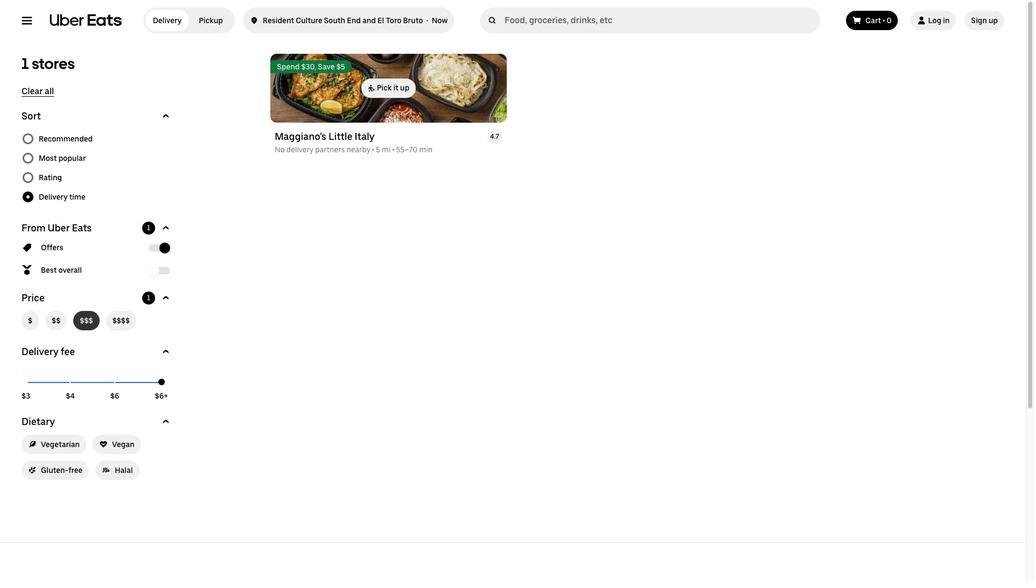 Task type: locate. For each thing, give the bounding box(es) containing it.
delivery inside option group
[[39, 193, 68, 201]]

toro
[[386, 16, 401, 25]]

in
[[943, 16, 950, 25]]

sign
[[971, 16, 987, 25]]

resident
[[263, 16, 294, 25]]

1 vertical spatial delivery
[[39, 193, 68, 201]]

delivery for delivery
[[153, 16, 182, 25]]

el
[[378, 16, 384, 25]]

up
[[989, 16, 998, 25]]

delivery down rating
[[39, 193, 68, 201]]

1
[[22, 54, 29, 73], [147, 225, 150, 232], [147, 295, 150, 302]]

culture
[[296, 16, 322, 25]]

delivery left fee
[[22, 346, 58, 358]]

pickup
[[199, 16, 223, 25]]

$$$
[[80, 317, 93, 325]]

vegetarian
[[41, 441, 80, 449]]

$
[[28, 317, 32, 325]]

and
[[362, 16, 376, 25]]

$ button
[[22, 311, 39, 331]]

vegetarian button
[[22, 435, 86, 455]]

delivery inside option
[[153, 16, 182, 25]]

from uber eats
[[22, 222, 92, 234]]

rating
[[39, 173, 62, 182]]

delivery inside button
[[22, 346, 58, 358]]

log in
[[928, 16, 950, 25]]

2 vertical spatial delivery
[[22, 346, 58, 358]]

option group
[[22, 129, 172, 207]]

delivery
[[153, 16, 182, 25], [39, 193, 68, 201], [22, 346, 58, 358]]

1 horizontal spatial •
[[883, 16, 885, 25]]

• left now
[[426, 16, 428, 25]]

bruto
[[403, 16, 423, 25]]

• left 0
[[883, 16, 885, 25]]

0 horizontal spatial •
[[426, 16, 428, 25]]

1 stores
[[22, 54, 75, 73]]

vegan button
[[93, 435, 141, 455]]

$$ button
[[45, 311, 67, 331]]

stores
[[32, 54, 75, 73]]

deliver to image
[[250, 14, 259, 27]]

Food, groceries, drinks, etc text field
[[505, 15, 816, 26]]

$6+
[[155, 392, 168, 401]]

gluten-free button
[[22, 461, 89, 480]]

0 vertical spatial delivery
[[153, 16, 182, 25]]

halal
[[115, 466, 133, 475]]

end
[[347, 16, 361, 25]]

main navigation menu image
[[22, 15, 32, 26]]

•
[[426, 16, 428, 25], [883, 16, 885, 25]]

2 vertical spatial 1
[[147, 295, 150, 302]]

free
[[68, 466, 83, 475]]

delivery fee
[[22, 346, 75, 358]]

best
[[41, 266, 57, 275]]

clear all button
[[22, 86, 54, 97]]

vegan
[[112, 441, 134, 449]]

option group containing recommended
[[22, 129, 172, 207]]

sort
[[22, 110, 41, 122]]

Pickup radio
[[189, 10, 233, 31]]

gluten-free
[[41, 466, 83, 475]]

now
[[432, 16, 448, 25]]

offers
[[41, 243, 63, 252]]

delivery left pickup
[[153, 16, 182, 25]]

clear all
[[22, 86, 54, 96]]

Delivery radio
[[145, 10, 189, 31]]

sign up link
[[965, 11, 1004, 30]]

$$$$
[[112, 317, 130, 325]]



Task type: vqa. For each thing, say whether or not it's contained in the screenshot.
left meal
no



Task type: describe. For each thing, give the bounding box(es) containing it.
from
[[22, 222, 46, 234]]

delivery for delivery fee
[[22, 346, 58, 358]]

all
[[45, 86, 54, 96]]

delivery time
[[39, 193, 85, 201]]

delivery fee button
[[22, 346, 172, 359]]

clear
[[22, 86, 43, 96]]

log in link
[[911, 11, 956, 30]]

$$$$ button
[[106, 311, 136, 331]]

popular
[[58, 154, 86, 163]]

0 vertical spatial 1
[[22, 54, 29, 73]]

sign up
[[971, 16, 998, 25]]

overall
[[58, 266, 82, 275]]

best overall
[[41, 266, 82, 275]]

price
[[22, 292, 45, 304]]

most
[[39, 154, 57, 163]]

cart
[[865, 16, 881, 25]]

sort button
[[22, 110, 172, 123]]

uber eats home image
[[50, 14, 122, 27]]

log
[[928, 16, 941, 25]]

2 • from the left
[[883, 16, 885, 25]]

resident culture south end and el toro bruto • now
[[263, 16, 448, 25]]

dietary button
[[22, 416, 172, 429]]

$$$ button
[[73, 311, 99, 331]]

time
[[69, 193, 85, 201]]

0
[[887, 16, 892, 25]]

$$
[[52, 317, 60, 325]]

$6
[[110, 392, 119, 401]]

south
[[324, 16, 345, 25]]

eats
[[72, 222, 92, 234]]

gluten-
[[41, 466, 68, 475]]

1 vertical spatial 1
[[147, 225, 150, 232]]

delivery for delivery time
[[39, 193, 68, 201]]

fee
[[61, 346, 75, 358]]

recommended
[[39, 135, 93, 143]]

halal button
[[95, 461, 139, 480]]

1 • from the left
[[426, 16, 428, 25]]

$4
[[66, 392, 75, 401]]

most popular
[[39, 154, 86, 163]]

dietary
[[22, 416, 55, 428]]

$3
[[22, 392, 30, 401]]

uber
[[48, 222, 70, 234]]

cart • 0
[[865, 16, 892, 25]]



